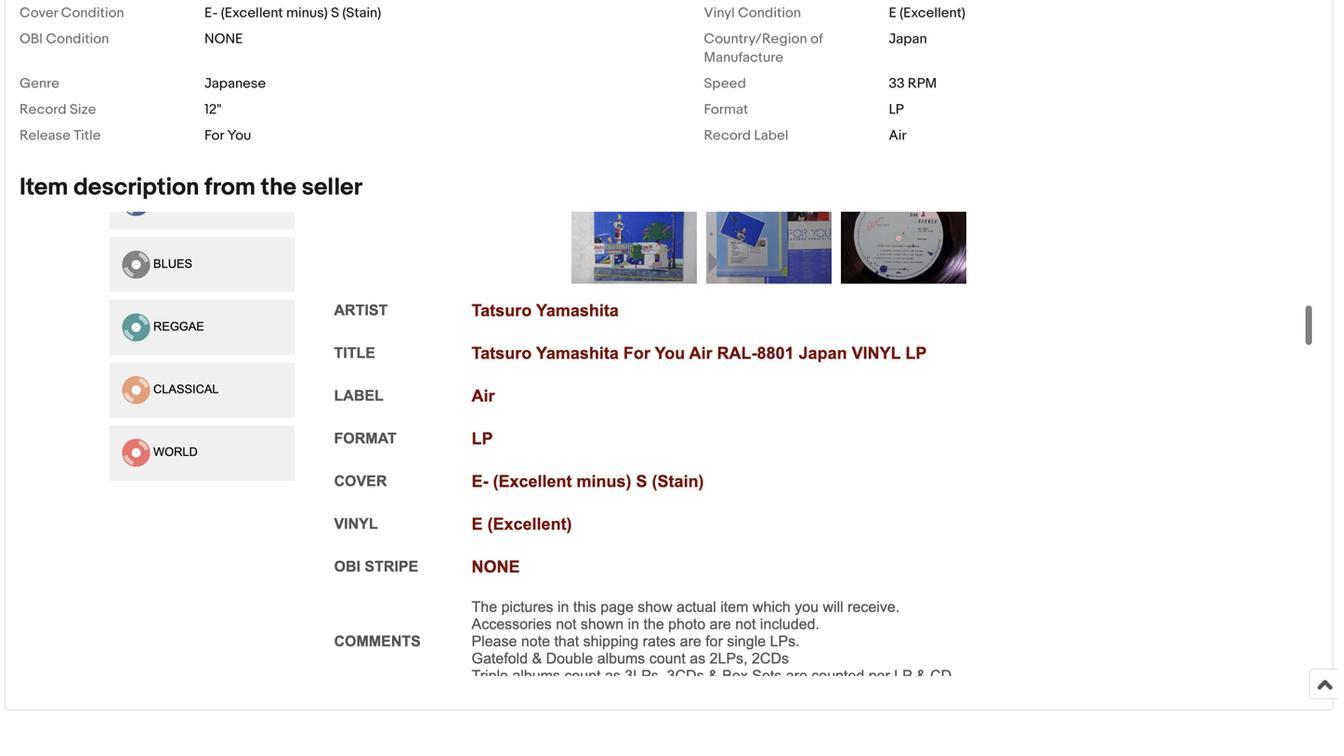 Task type: vqa. For each thing, say whether or not it's contained in the screenshot.


Task type: describe. For each thing, give the bounding box(es) containing it.
manufacture
[[704, 49, 784, 66]]

country/region
[[704, 31, 808, 47]]

item
[[20, 173, 68, 202]]

record for record label
[[704, 127, 751, 144]]

seller
[[302, 173, 363, 202]]

of
[[811, 31, 823, 47]]

country/region of manufacture
[[704, 31, 823, 66]]

obi
[[20, 31, 43, 47]]

rpm
[[908, 75, 937, 92]]

cover
[[20, 5, 58, 21]]

e-
[[205, 5, 218, 21]]

speed
[[704, 75, 746, 92]]

record for record size
[[20, 101, 67, 118]]

description
[[74, 173, 199, 202]]

none
[[205, 31, 243, 47]]

item description from the seller
[[20, 173, 363, 202]]

for
[[205, 127, 224, 144]]

e
[[889, 5, 897, 21]]

e- (excellent minus) s (stain)
[[205, 5, 381, 21]]

cover condition
[[20, 5, 124, 21]]

lp
[[889, 101, 904, 118]]

for you
[[205, 127, 251, 144]]



Task type: locate. For each thing, give the bounding box(es) containing it.
record up release on the top of page
[[20, 101, 67, 118]]

condition down the cover condition at the left top of page
[[46, 31, 109, 47]]

japanese
[[205, 75, 266, 92]]

condition for cover condition
[[61, 5, 124, 21]]

(stain)
[[342, 5, 381, 21]]

format
[[704, 101, 749, 118]]

record
[[20, 101, 67, 118], [704, 127, 751, 144]]

japan
[[889, 31, 927, 47]]

(excellent)
[[900, 5, 966, 21]]

12"
[[205, 101, 222, 118]]

record label
[[704, 127, 789, 144]]

genre
[[20, 75, 59, 92]]

release
[[20, 127, 71, 144]]

condition for obi condition
[[46, 31, 109, 47]]

air
[[889, 127, 907, 144]]

0 vertical spatial record
[[20, 101, 67, 118]]

condition for vinyl condition
[[738, 5, 801, 21]]

release title
[[20, 127, 101, 144]]

s
[[331, 5, 339, 21]]

condition
[[61, 5, 124, 21], [738, 5, 801, 21], [46, 31, 109, 47]]

you
[[227, 127, 251, 144]]

record size
[[20, 101, 96, 118]]

condition up country/region
[[738, 5, 801, 21]]

33
[[889, 75, 905, 92]]

vinyl condition
[[704, 5, 801, 21]]

vinyl
[[704, 5, 735, 21]]

size
[[70, 101, 96, 118]]

minus)
[[286, 5, 328, 21]]

(excellent
[[221, 5, 283, 21]]

1 vertical spatial record
[[704, 127, 751, 144]]

obi condition
[[20, 31, 109, 47]]

record down format
[[704, 127, 751, 144]]

1 horizontal spatial record
[[704, 127, 751, 144]]

title
[[74, 127, 101, 144]]

33 rpm
[[889, 75, 937, 92]]

condition up obi condition
[[61, 5, 124, 21]]

e (excellent)
[[889, 5, 966, 21]]

label
[[754, 127, 789, 144]]

0 horizontal spatial record
[[20, 101, 67, 118]]

the
[[261, 173, 297, 202]]

from
[[205, 173, 256, 202]]



